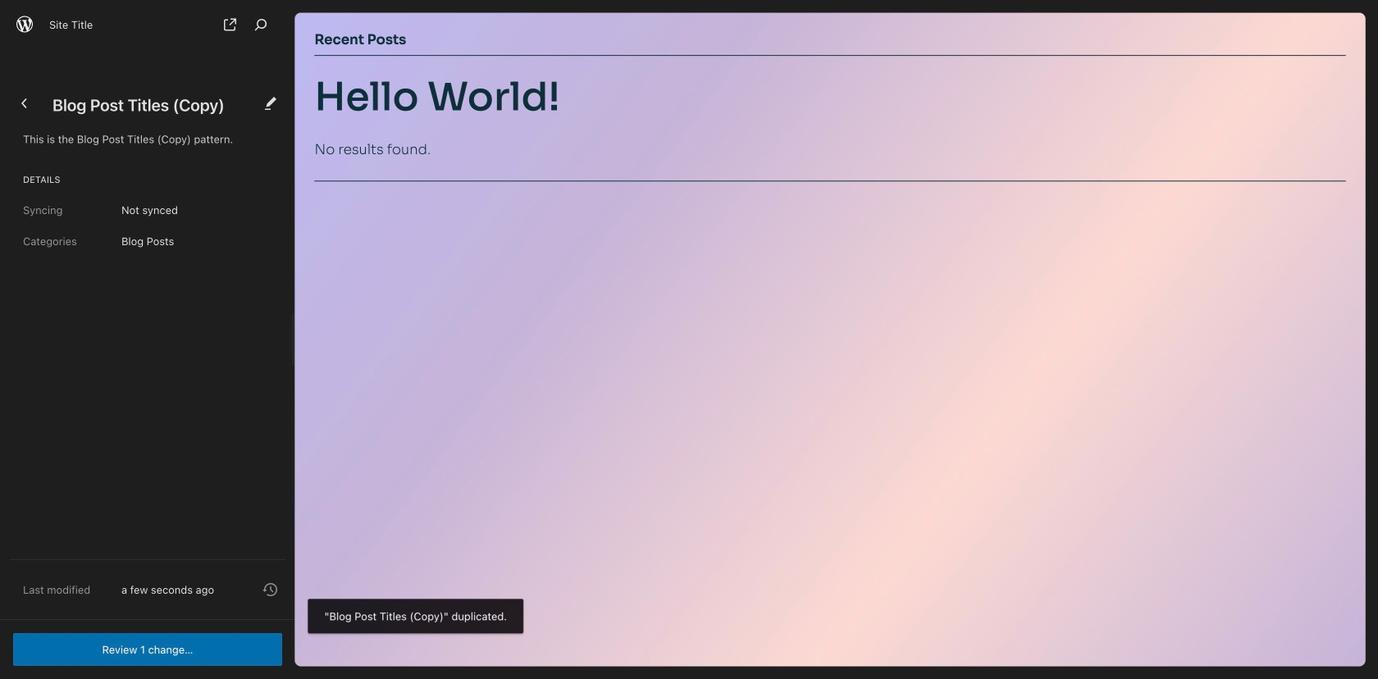 Task type: describe. For each thing, give the bounding box(es) containing it.
back image
[[15, 94, 34, 113]]

view site (opens in a new tab) image
[[220, 15, 240, 34]]



Task type: locate. For each thing, give the bounding box(es) containing it.
edit image
[[261, 94, 281, 113]]

open command palette image
[[251, 15, 271, 34]]



